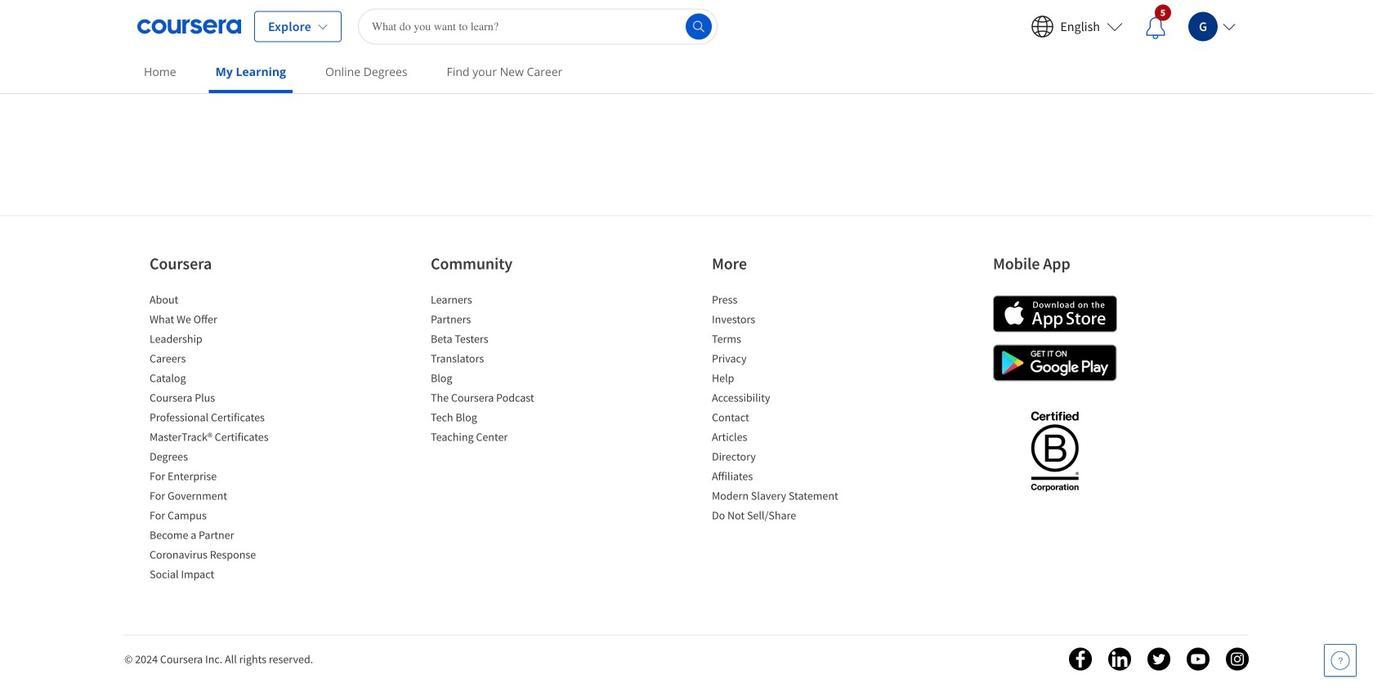 Task type: describe. For each thing, give the bounding box(es) containing it.
coursera youtube image
[[1187, 648, 1210, 671]]

download on the app store image
[[994, 296, 1118, 332]]

What do you want to learn? text field
[[358, 9, 718, 45]]

help center image
[[1331, 651, 1351, 671]]

coursera image
[[137, 13, 241, 40]]

coursera facebook image
[[1070, 648, 1093, 671]]

get it on google play image
[[994, 345, 1118, 381]]

logo of certified b corporation image
[[1022, 402, 1089, 500]]



Task type: vqa. For each thing, say whether or not it's contained in the screenshot.
Payment details dropdown button
no



Task type: locate. For each thing, give the bounding box(es) containing it.
list
[[150, 292, 289, 586], [431, 292, 570, 449], [712, 292, 851, 527]]

list item
[[150, 292, 289, 311], [431, 292, 570, 311], [712, 292, 851, 311], [150, 311, 289, 331], [431, 311, 570, 331], [712, 311, 851, 331], [150, 331, 289, 350], [431, 331, 570, 350], [712, 331, 851, 350], [150, 350, 289, 370], [431, 350, 570, 370], [712, 350, 851, 370], [150, 370, 289, 390], [431, 370, 570, 390], [712, 370, 851, 390], [150, 390, 289, 409], [431, 390, 570, 409], [712, 390, 851, 409], [150, 409, 289, 429], [431, 409, 570, 429], [712, 409, 851, 429], [150, 429, 289, 449], [431, 429, 570, 449], [712, 429, 851, 449], [150, 449, 289, 468], [712, 449, 851, 468], [150, 468, 289, 488], [712, 468, 851, 488], [150, 488, 289, 507], [712, 488, 851, 507], [150, 507, 289, 527], [712, 507, 851, 527], [150, 527, 289, 547], [150, 547, 289, 566], [150, 566, 289, 586]]

2 horizontal spatial list
[[712, 292, 851, 527]]

1 list from the left
[[150, 292, 289, 586]]

2 list from the left
[[431, 292, 570, 449]]

None search field
[[358, 9, 718, 45]]

3 list from the left
[[712, 292, 851, 527]]

coursera linkedin image
[[1109, 648, 1132, 671]]

tab panel
[[137, 0, 1236, 189]]

1 horizontal spatial list
[[431, 292, 570, 449]]

coursera instagram image
[[1227, 648, 1250, 671]]

coursera twitter image
[[1148, 648, 1171, 671]]

0 horizontal spatial list
[[150, 292, 289, 586]]



